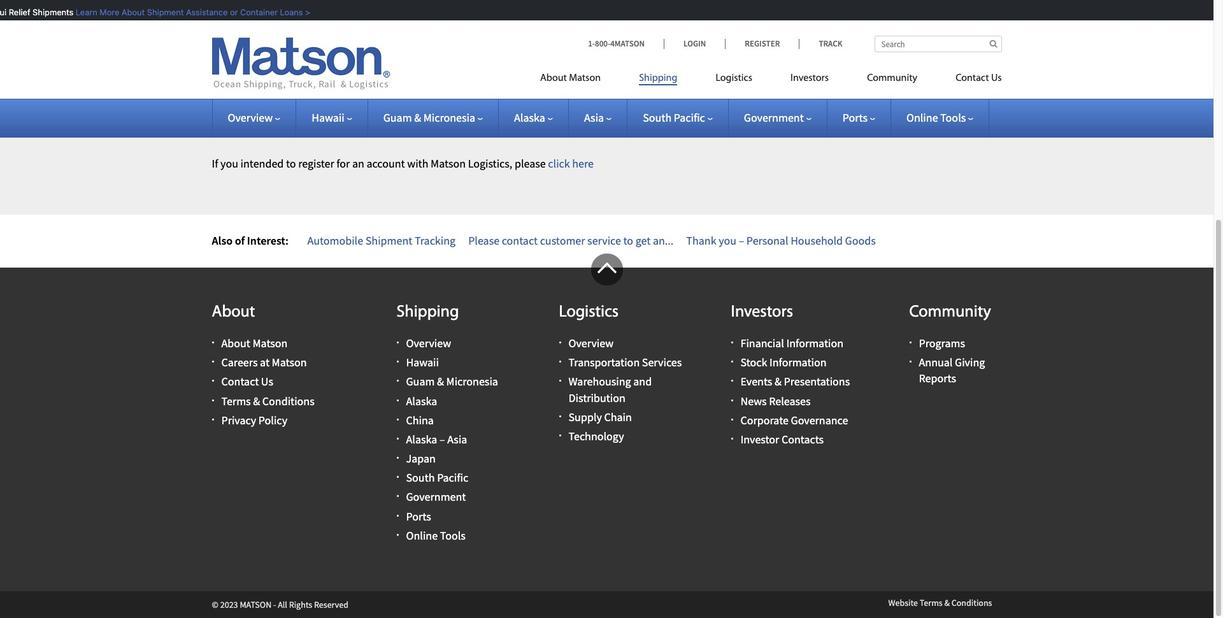 Task type: describe. For each thing, give the bounding box(es) containing it.
giving
[[955, 355, 986, 370]]

stock information link
[[741, 355, 827, 370]]

0 vertical spatial online tools link
[[907, 110, 974, 125]]

interest:
[[247, 233, 289, 248]]

if you intended to register for an account with matson logistics, please click here
[[212, 156, 594, 171]]

asia inside overview hawaii guam & micronesia alaska china alaska – asia japan south pacific government ports online tools
[[448, 432, 467, 447]]

programs link
[[919, 336, 966, 351]]

book
[[466, 38, 495, 52]]

china
[[406, 413, 434, 427]]

1 horizontal spatial pacific
[[674, 110, 705, 125]]

investors link
[[772, 67, 848, 93]]

0 vertical spatial government
[[744, 110, 804, 125]]

book/quote link
[[438, 16, 505, 30]]

tracking
[[415, 233, 456, 248]]

1 horizontal spatial terms
[[920, 597, 943, 609]]

0 vertical spatial guam
[[384, 110, 412, 125]]

0 horizontal spatial contact us link
[[221, 374, 273, 389]]

hawaii inside overview hawaii guam & micronesia alaska china alaska – asia japan south pacific government ports online tools
[[406, 355, 439, 370]]

matson right "at" at left
[[272, 355, 307, 370]]

contact inside top menu 'navigation'
[[956, 73, 990, 83]]

thank
[[687, 233, 717, 248]]

government inside overview hawaii guam & micronesia alaska china alaska – asia japan south pacific government ports online tools
[[406, 490, 466, 504]]

annual
[[919, 355, 953, 370]]

1 horizontal spatial tools
[[941, 110, 966, 125]]

about matson
[[541, 73, 601, 83]]

investor contacts link
[[741, 432, 824, 447]]

backtop image
[[591, 254, 623, 285]]

contact us
[[956, 73, 1002, 83]]

1 vertical spatial alaska
[[406, 394, 437, 408]]

programs annual giving reports
[[919, 336, 986, 386]]

automobile
[[308, 233, 363, 248]]

individual/one-time shipping automobile: book/quote or track
[[234, 16, 552, 30]]

0 vertical spatial online
[[907, 110, 939, 125]]

0 vertical spatial track
[[520, 16, 552, 30]]

0 horizontal spatial shipping
[[397, 304, 459, 321]]

track link for individual/one-time shipping automobile: book/quote or track
[[520, 16, 552, 30]]

reserved
[[314, 599, 349, 611]]

track
[[819, 38, 843, 49]]

register
[[298, 156, 334, 171]]

transportation
[[569, 355, 640, 370]]

ports inside overview hawaii guam & micronesia alaska china alaska – asia japan south pacific government ports online tools
[[406, 509, 431, 524]]

programs
[[919, 336, 966, 351]]

supply chain link
[[569, 410, 632, 424]]

& inside "about matson careers at matson contact us terms & conditions privacy policy"
[[253, 394, 260, 408]]

releases
[[769, 394, 811, 408]]

© 2023 matson ‐ all rights reserved
[[212, 599, 349, 611]]

warehousing
[[569, 374, 631, 389]]

goods
[[846, 233, 876, 248]]

personal
[[747, 233, 789, 248]]

0 horizontal spatial ports link
[[406, 509, 431, 524]]

0 horizontal spatial overview link
[[228, 110, 281, 125]]

click here link
[[548, 156, 594, 171]]

alaska – asia link
[[406, 432, 467, 447]]

guam & micronesia link for asia link
[[384, 110, 483, 125]]

– inside individual/one-time shipping other containerized commodities: book/quote – please call 1-800-962- 8766: or
[[610, 78, 616, 93]]

individual/one- inside individual/one-time shipping other containerized commodities: book/quote – please call 1-800-962- 8766: or
[[234, 78, 309, 93]]

individual/one-time shipping other containerized commodities: book/quote – please call 1-800-962- 8766: or
[[234, 78, 721, 111]]

services
[[642, 355, 682, 370]]

matson inside top menu 'navigation'
[[569, 73, 601, 83]]

1 horizontal spatial government link
[[744, 110, 812, 125]]

automobile:
[[377, 16, 436, 30]]

annual giving reports link
[[919, 355, 986, 386]]

1 vertical spatial to
[[624, 233, 634, 248]]

guam & micronesia
[[384, 110, 476, 125]]

shipping for household
[[333, 38, 375, 52]]

if
[[212, 156, 218, 171]]

>
[[304, 7, 309, 17]]

0 vertical spatial 800-
[[595, 38, 611, 49]]

or left container
[[229, 7, 237, 17]]

0 vertical spatial south
[[643, 110, 672, 125]]

containerized
[[405, 78, 470, 93]]

0 horizontal spatial government link
[[406, 490, 466, 504]]

for
[[337, 156, 350, 171]]

shipping for other
[[333, 78, 375, 93]]

also of interest:
[[212, 233, 289, 248]]

about for about matson careers at matson contact us terms & conditions privacy policy
[[221, 336, 250, 351]]

about matson link for careers at matson link at the left
[[221, 336, 288, 351]]

shipping for automobile:
[[333, 16, 375, 30]]

privacy
[[221, 413, 256, 427]]

chain
[[605, 410, 632, 424]]

guam & micronesia link for china 'link' on the bottom left
[[406, 374, 498, 389]]

us inside "about matson careers at matson contact us terms & conditions privacy policy"
[[261, 374, 273, 389]]

website terms & conditions
[[889, 597, 993, 609]]

2 vertical spatial alaska
[[406, 432, 437, 447]]

shipping link
[[620, 67, 697, 93]]

investors inside top menu 'navigation'
[[791, 73, 829, 83]]

2023 matson
[[220, 599, 272, 611]]

individual/one-time shipping household goods: book – please call 1-888-562-8766: estimate or track
[[234, 38, 695, 71]]

service
[[588, 233, 621, 248]]

book/quote inside individual/one-time shipping other containerized commodities: book/quote – please call 1-800-962- 8766: or
[[541, 78, 608, 93]]

888-
[[566, 38, 587, 52]]

1 vertical spatial investors
[[731, 304, 794, 321]]

top menu navigation
[[541, 67, 1002, 93]]

other
[[377, 78, 403, 93]]

get
[[636, 233, 651, 248]]

community inside top menu 'navigation'
[[868, 73, 918, 83]]

transportation services link
[[569, 355, 682, 370]]

an...
[[653, 233, 674, 248]]

loans
[[279, 7, 302, 17]]

japan link
[[406, 451, 436, 466]]

login
[[684, 38, 706, 49]]

hawaii link for guam & micronesia link for china 'link' on the bottom left
[[406, 355, 439, 370]]

overview for overview
[[228, 110, 273, 125]]

also
[[212, 233, 233, 248]]

guam inside overview hawaii guam & micronesia alaska china alaska – asia japan south pacific government ports online tools
[[406, 374, 435, 389]]

0 vertical spatial shipment
[[146, 7, 183, 17]]

container
[[239, 7, 277, 17]]

overview for overview hawaii guam & micronesia alaska china alaska – asia japan south pacific government ports online tools
[[406, 336, 451, 351]]

us inside top menu 'navigation'
[[992, 73, 1002, 83]]

website
[[889, 597, 918, 609]]

trucker link
[[234, 119, 270, 133]]

here
[[573, 156, 594, 171]]

alaska link for asia link
[[514, 110, 553, 125]]

blue matson logo with ocean, shipping, truck, rail and logistics written beneath it. image
[[212, 38, 390, 90]]

online tools
[[907, 110, 966, 125]]

0 horizontal spatial south pacific link
[[406, 471, 469, 485]]

corporate governance link
[[741, 413, 849, 427]]

news
[[741, 394, 767, 408]]

– inside overview hawaii guam & micronesia alaska china alaska – asia japan south pacific government ports online tools
[[440, 432, 445, 447]]

shipping inside shipping link
[[639, 73, 678, 83]]

or right book/quote link
[[507, 16, 518, 30]]

2 vertical spatial track
[[275, 97, 307, 111]]

micronesia inside overview hawaii guam & micronesia alaska china alaska – asia japan south pacific government ports online tools
[[447, 374, 498, 389]]

1 vertical spatial conditions
[[952, 597, 993, 609]]

overview for overview transportation services warehousing and distribution supply chain technology
[[569, 336, 614, 351]]

stock
[[741, 355, 768, 370]]

login link
[[664, 38, 726, 49]]

alaska link for china 'link' on the bottom left
[[406, 394, 437, 408]]

962-
[[700, 78, 721, 93]]

1-800-4matson link
[[588, 38, 664, 49]]

rights
[[289, 599, 312, 611]]

0 horizontal spatial book/quote
[[438, 16, 505, 30]]

financial information stock information events & presentations news releases corporate governance investor contacts
[[741, 336, 850, 447]]

register
[[745, 38, 780, 49]]

track inside individual/one-time shipping household goods: book – please call 1-888-562-8766: estimate or track
[[234, 56, 266, 71]]

customer
[[540, 233, 585, 248]]

overview link for logistics
[[569, 336, 614, 351]]

overview transportation services warehousing and distribution supply chain technology
[[569, 336, 682, 444]]

contact
[[502, 233, 538, 248]]

you for if
[[221, 156, 238, 171]]

online inside overview hawaii guam & micronesia alaska china alaska – asia japan south pacific government ports online tools
[[406, 528, 438, 543]]

thank you – personal household goods link
[[687, 233, 876, 248]]

commodities:
[[473, 78, 538, 93]]

1 horizontal spatial 1-
[[588, 38, 595, 49]]

about matson link for shipping link at the right
[[541, 67, 620, 93]]



Task type: vqa. For each thing, say whether or not it's contained in the screenshot.
(Aax).
no



Task type: locate. For each thing, give the bounding box(es) containing it.
– inside individual/one-time shipping household goods: book – please call 1-888-562-8766: estimate or track
[[497, 38, 502, 52]]

overview link
[[228, 110, 281, 125], [406, 336, 451, 351], [569, 336, 614, 351]]

0 vertical spatial shipping
[[639, 73, 678, 83]]

matson up "at" at left
[[253, 336, 288, 351]]

0 horizontal spatial call
[[538, 38, 555, 52]]

japan
[[406, 451, 436, 466]]

1 horizontal spatial south
[[643, 110, 672, 125]]

individual/one- up trucker link
[[234, 78, 309, 93]]

please left "click"
[[515, 156, 546, 171]]

hawaii link
[[312, 110, 352, 125], [406, 355, 439, 370]]

individual/one- for individual/one-time shipping household goods: book – please call 1-888-562-8766:
[[234, 38, 309, 52]]

government down top menu 'navigation'
[[744, 110, 804, 125]]

pacific down 962- on the top
[[674, 110, 705, 125]]

1 horizontal spatial call
[[651, 78, 668, 93]]

1 vertical spatial hawaii
[[406, 355, 439, 370]]

0 horizontal spatial online tools link
[[406, 528, 466, 543]]

1 vertical spatial south
[[406, 471, 435, 485]]

4matson
[[611, 38, 645, 49]]

pacific
[[674, 110, 705, 125], [437, 471, 469, 485]]

pacific down alaska – asia link
[[437, 471, 469, 485]]

0 vertical spatial micronesia
[[424, 110, 476, 125]]

call
[[538, 38, 555, 52], [651, 78, 668, 93]]

2 vertical spatial track link
[[275, 97, 307, 111]]

about for about matson
[[541, 73, 567, 83]]

book/quote up asia link
[[541, 78, 608, 93]]

south pacific
[[643, 110, 705, 125]]

0 horizontal spatial shipment
[[146, 7, 183, 17]]

1 vertical spatial information
[[770, 355, 827, 370]]

shipment left the assistance
[[146, 7, 183, 17]]

government
[[744, 110, 804, 125], [406, 490, 466, 504]]

1 horizontal spatial 800-
[[680, 78, 700, 93]]

shipping down individual/one-time shipping automobile: book/quote or track
[[333, 38, 375, 52]]

0 vertical spatial household
[[377, 38, 429, 52]]

conditions inside "about matson careers at matson contact us terms & conditions privacy policy"
[[262, 394, 315, 408]]

contact us link down search icon
[[937, 67, 1002, 93]]

careers
[[221, 355, 258, 370]]

account
[[367, 156, 405, 171]]

call up south pacific
[[651, 78, 668, 93]]

1 vertical spatial track link
[[234, 56, 266, 71]]

call inside individual/one-time shipping household goods: book – please call 1-888-562-8766: estimate or track
[[538, 38, 555, 52]]

individual/one- for individual/one-time shipping automobile:
[[234, 16, 309, 30]]

8766: up trucker link
[[234, 97, 260, 111]]

learn
[[75, 7, 96, 17]]

1 horizontal spatial household
[[791, 233, 843, 248]]

search image
[[990, 40, 998, 48]]

presentations
[[784, 374, 850, 389]]

1 horizontal spatial you
[[719, 233, 737, 248]]

& right the website
[[945, 597, 950, 609]]

shipping
[[639, 73, 678, 83], [397, 304, 459, 321]]

terms inside "about matson careers at matson contact us terms & conditions privacy policy"
[[221, 394, 251, 408]]

about matson link down 888-
[[541, 67, 620, 93]]

all
[[278, 599, 287, 611]]

1 vertical spatial south pacific link
[[406, 471, 469, 485]]

& up privacy policy link
[[253, 394, 260, 408]]

footer
[[0, 254, 1214, 618]]

please inside individual/one-time shipping other containerized commodities: book/quote – please call 1-800-962- 8766: or
[[618, 78, 649, 93]]

logistics,
[[468, 156, 513, 171]]

guam down other
[[384, 110, 412, 125]]

1 vertical spatial shipping
[[333, 38, 375, 52]]

logistics link
[[697, 67, 772, 93]]

about matson link up careers at matson link at the left
[[221, 336, 288, 351]]

1- up south pacific
[[670, 78, 680, 93]]

1 vertical spatial government
[[406, 490, 466, 504]]

policy
[[259, 413, 288, 427]]

1 horizontal spatial contact us link
[[937, 67, 1002, 93]]

1 individual/one- from the top
[[234, 16, 309, 30]]

2 horizontal spatial 1-
[[670, 78, 680, 93]]

you
[[221, 156, 238, 171], [719, 233, 737, 248]]

0 horizontal spatial to
[[286, 156, 296, 171]]

goods:
[[432, 38, 464, 52]]

intended
[[241, 156, 284, 171]]

1 horizontal spatial shipping
[[639, 73, 678, 83]]

1 vertical spatial shipment
[[366, 233, 413, 248]]

investors
[[791, 73, 829, 83], [731, 304, 794, 321]]

2 vertical spatial time
[[309, 78, 331, 93]]

1-800-4matson
[[588, 38, 645, 49]]

individual/one- up blue matson logo with ocean, shipping, truck, rail and logistics written beneath it.
[[234, 16, 309, 30]]

hawaii up register
[[312, 110, 345, 125]]

financial
[[741, 336, 785, 351]]

ports link
[[843, 110, 876, 125], [406, 509, 431, 524]]

household left goods
[[791, 233, 843, 248]]

1 vertical spatial guam & micronesia link
[[406, 374, 498, 389]]

contact us link down careers
[[221, 374, 273, 389]]

information up stock information link
[[787, 336, 844, 351]]

0 horizontal spatial contact
[[221, 374, 259, 389]]

more
[[98, 7, 118, 17]]

alaska up china
[[406, 394, 437, 408]]

0 vertical spatial alaska
[[514, 110, 546, 125]]

about inside top menu 'navigation'
[[541, 73, 567, 83]]

about matson careers at matson contact us terms & conditions privacy policy
[[221, 336, 315, 427]]

south pacific link down shipping link at the right
[[643, 110, 713, 125]]

2 horizontal spatial overview link
[[569, 336, 614, 351]]

track link
[[520, 16, 552, 30], [234, 56, 266, 71], [275, 97, 307, 111]]

1 vertical spatial community
[[910, 304, 992, 321]]

1 horizontal spatial 8766:
[[608, 38, 633, 52]]

us up terms & conditions link
[[261, 374, 273, 389]]

ports down japan "link"
[[406, 509, 431, 524]]

contact inside "about matson careers at matson contact us terms & conditions privacy policy"
[[221, 374, 259, 389]]

china link
[[406, 413, 434, 427]]

0 horizontal spatial pacific
[[437, 471, 469, 485]]

or up trucker
[[262, 97, 272, 111]]

alaska up japan "link"
[[406, 432, 437, 447]]

1 vertical spatial you
[[719, 233, 737, 248]]

corporate
[[741, 413, 789, 427]]

shipping inside individual/one-time shipping household goods: book – please call 1-888-562-8766: estimate or track
[[333, 38, 375, 52]]

2 vertical spatial individual/one-
[[234, 78, 309, 93]]

800- up south pacific
[[680, 78, 700, 93]]

0 vertical spatial hawaii link
[[312, 110, 352, 125]]

1 horizontal spatial contact
[[956, 73, 990, 83]]

matson down 888-
[[569, 73, 601, 83]]

1 vertical spatial alaska link
[[406, 394, 437, 408]]

1 horizontal spatial asia
[[584, 110, 604, 125]]

or inside individual/one-time shipping other containerized commodities: book/quote – please call 1-800-962- 8766: or
[[262, 97, 272, 111]]

investors down track link
[[791, 73, 829, 83]]

to left register
[[286, 156, 296, 171]]

0 horizontal spatial online
[[406, 528, 438, 543]]

1- inside individual/one-time shipping household goods: book – please call 1-888-562-8766: estimate or track
[[557, 38, 566, 52]]

warehousing and distribution link
[[569, 374, 652, 405]]

about for about
[[212, 304, 255, 321]]

1 vertical spatial logistics
[[559, 304, 619, 321]]

ports down community link
[[843, 110, 868, 125]]

800- right 888-
[[595, 38, 611, 49]]

south pacific link
[[643, 110, 713, 125], [406, 471, 469, 485]]

0 vertical spatial hawaii
[[312, 110, 345, 125]]

alaska link down commodities:
[[514, 110, 553, 125]]

3 individual/one- from the top
[[234, 78, 309, 93]]

government link down japan on the bottom of page
[[406, 490, 466, 504]]

or right estimate link
[[685, 38, 695, 52]]

1 vertical spatial please
[[618, 78, 649, 93]]

about inside "about matson careers at matson contact us terms & conditions privacy policy"
[[221, 336, 250, 351]]

you for thank
[[719, 233, 737, 248]]

& inside financial information stock information events & presentations news releases corporate governance investor contacts
[[775, 374, 782, 389]]

time for other
[[309, 78, 331, 93]]

1- right 888-
[[588, 38, 595, 49]]

1 vertical spatial pacific
[[437, 471, 469, 485]]

south down shipping link at the right
[[643, 110, 672, 125]]

household down automobile:
[[377, 38, 429, 52]]

time for household
[[309, 38, 331, 52]]

please
[[469, 233, 500, 248]]

community up 'programs'
[[910, 304, 992, 321]]

1 horizontal spatial track
[[275, 97, 307, 111]]

1 horizontal spatial south pacific link
[[643, 110, 713, 125]]

automobile shipment tracking
[[308, 233, 456, 248]]

shipping inside individual/one-time shipping other containerized commodities: book/quote – please call 1-800-962- 8766: or
[[333, 78, 375, 93]]

shipping right >
[[333, 16, 375, 30]]

8766: inside individual/one-time shipping other containerized commodities: book/quote – please call 1-800-962- 8766: or
[[234, 97, 260, 111]]

government link down top menu 'navigation'
[[744, 110, 812, 125]]

asia
[[584, 110, 604, 125], [448, 432, 467, 447]]

governance
[[791, 413, 849, 427]]

& up alaska – asia link
[[437, 374, 444, 389]]

ports link down japan "link"
[[406, 509, 431, 524]]

2 individual/one- from the top
[[234, 38, 309, 52]]

us down search icon
[[992, 73, 1002, 83]]

1 vertical spatial shipping
[[397, 304, 459, 321]]

logistics down backtop image
[[559, 304, 619, 321]]

call left 888-
[[538, 38, 555, 52]]

community down 'search' 'search field'
[[868, 73, 918, 83]]

0 vertical spatial 8766:
[[608, 38, 633, 52]]

2 time from the top
[[309, 38, 331, 52]]

information up events & presentations link
[[770, 355, 827, 370]]

0 horizontal spatial asia
[[448, 432, 467, 447]]

overview link for shipping
[[406, 336, 451, 351]]

matson right with
[[431, 156, 466, 171]]

and
[[634, 374, 652, 389]]

0 vertical spatial alaska link
[[514, 110, 553, 125]]

contact down careers
[[221, 374, 259, 389]]

matson
[[569, 73, 601, 83], [431, 156, 466, 171], [253, 336, 288, 351], [272, 355, 307, 370]]

1- inside individual/one-time shipping other containerized commodities: book/quote – please call 1-800-962- 8766: or
[[670, 78, 680, 93]]

0 vertical spatial terms
[[221, 394, 251, 408]]

time inside individual/one-time shipping other containerized commodities: book/quote – please call 1-800-962- 8766: or
[[309, 78, 331, 93]]

0 vertical spatial please
[[505, 38, 536, 52]]

south pacific link down japan on the bottom of page
[[406, 471, 469, 485]]

& inside overview hawaii guam & micronesia alaska china alaska – asia japan south pacific government ports online tools
[[437, 374, 444, 389]]

shipping
[[333, 16, 375, 30], [333, 38, 375, 52], [333, 78, 375, 93]]

2 shipping from the top
[[333, 38, 375, 52]]

hawaii link for asia link guam & micronesia link
[[312, 110, 352, 125]]

0 horizontal spatial hawaii
[[312, 110, 345, 125]]

1 horizontal spatial online tools link
[[907, 110, 974, 125]]

0 vertical spatial community
[[868, 73, 918, 83]]

individual/one-
[[234, 16, 309, 30], [234, 38, 309, 52], [234, 78, 309, 93]]

–
[[497, 38, 502, 52], [610, 78, 616, 93], [739, 233, 745, 248], [440, 432, 445, 447]]

please right book
[[505, 38, 536, 52]]

to left get
[[624, 233, 634, 248]]

1 vertical spatial asia
[[448, 432, 467, 447]]

Search search field
[[875, 36, 1002, 52]]

guam & micronesia link up china
[[406, 374, 498, 389]]

1 vertical spatial book/quote
[[541, 78, 608, 93]]

1 vertical spatial household
[[791, 233, 843, 248]]

time
[[309, 16, 331, 30], [309, 38, 331, 52], [309, 78, 331, 93]]

you right the thank
[[719, 233, 737, 248]]

0 vertical spatial book/quote
[[438, 16, 505, 30]]

ports link down community link
[[843, 110, 876, 125]]

0 horizontal spatial government
[[406, 490, 466, 504]]

0 vertical spatial tools
[[941, 110, 966, 125]]

technology
[[569, 429, 624, 444]]

3 shipping from the top
[[333, 78, 375, 93]]

online tools link
[[907, 110, 974, 125], [406, 528, 466, 543]]

1 vertical spatial online
[[406, 528, 438, 543]]

individual/one- inside individual/one-time shipping household goods: book – please call 1-888-562-8766: estimate or track
[[234, 38, 309, 52]]

1 vertical spatial us
[[261, 374, 273, 389]]

1 horizontal spatial ports
[[843, 110, 868, 125]]

alaska link up china
[[406, 394, 437, 408]]

tools inside overview hawaii guam & micronesia alaska china alaska – asia japan south pacific government ports online tools
[[440, 528, 466, 543]]

0 horizontal spatial terms
[[221, 394, 251, 408]]

contact us link
[[937, 67, 1002, 93], [221, 374, 273, 389]]

time for automobile:
[[309, 16, 331, 30]]

you right the if
[[221, 156, 238, 171]]

1 time from the top
[[309, 16, 331, 30]]

800- inside individual/one-time shipping other containerized commodities: book/quote – please call 1-800-962- 8766: or
[[680, 78, 700, 93]]

contact down 'search' 'search field'
[[956, 73, 990, 83]]

terms & conditions link
[[221, 394, 315, 408]]

footer containing about
[[0, 254, 1214, 618]]

individual/one- down container
[[234, 38, 309, 52]]

0 horizontal spatial alaska link
[[406, 394, 437, 408]]

2 horizontal spatial track
[[520, 16, 552, 30]]

register link
[[726, 38, 800, 49]]

0 vertical spatial ports link
[[843, 110, 876, 125]]

of
[[235, 233, 245, 248]]

hawaii link up for
[[312, 110, 352, 125]]

south inside overview hawaii guam & micronesia alaska china alaska – asia japan south pacific government ports online tools
[[406, 471, 435, 485]]

0 horizontal spatial about matson link
[[221, 336, 288, 351]]

book/quote
[[438, 16, 505, 30], [541, 78, 608, 93]]

1 vertical spatial micronesia
[[447, 374, 498, 389]]

1 shipping from the top
[[333, 16, 375, 30]]

562-
[[587, 38, 608, 52]]

1 vertical spatial 8766:
[[234, 97, 260, 111]]

south down japan on the bottom of page
[[406, 471, 435, 485]]

estimate link
[[636, 38, 683, 52]]

1 horizontal spatial to
[[624, 233, 634, 248]]

1 vertical spatial hawaii link
[[406, 355, 439, 370]]

please inside individual/one-time shipping household goods: book – please call 1-888-562-8766: estimate or track
[[505, 38, 536, 52]]

0 vertical spatial you
[[221, 156, 238, 171]]

investors up financial
[[731, 304, 794, 321]]

distribution
[[569, 390, 626, 405]]

guam & micronesia link down containerized
[[384, 110, 483, 125]]

hawaii
[[312, 110, 345, 125], [406, 355, 439, 370]]

0 vertical spatial individual/one-
[[234, 16, 309, 30]]

overview inside overview hawaii guam & micronesia alaska china alaska – asia japan south pacific government ports online tools
[[406, 336, 451, 351]]

1- up about matson
[[557, 38, 566, 52]]

government down japan on the bottom of page
[[406, 490, 466, 504]]

logistics down register link
[[716, 73, 753, 83]]

800-
[[595, 38, 611, 49], [680, 78, 700, 93]]

technology link
[[569, 429, 624, 444]]

1 horizontal spatial track link
[[275, 97, 307, 111]]

supply
[[569, 410, 602, 424]]

0 horizontal spatial you
[[221, 156, 238, 171]]

& up news releases link
[[775, 374, 782, 389]]

0 vertical spatial information
[[787, 336, 844, 351]]

call inside individual/one-time shipping other containerized commodities: book/quote – please call 1-800-962- 8766: or
[[651, 78, 668, 93]]

0 vertical spatial contact us link
[[937, 67, 1002, 93]]

pacific inside overview hawaii guam & micronesia alaska china alaska – asia japan south pacific government ports online tools
[[437, 471, 469, 485]]

or inside individual/one-time shipping household goods: book – please call 1-888-562-8766: estimate or track
[[685, 38, 695, 52]]

0 vertical spatial ports
[[843, 110, 868, 125]]

overview inside overview transportation services warehousing and distribution supply chain technology
[[569, 336, 614, 351]]

guam up china 'link' on the bottom left
[[406, 374, 435, 389]]

0 vertical spatial shipping
[[333, 16, 375, 30]]

time inside individual/one-time shipping household goods: book – please call 1-888-562-8766: estimate or track
[[309, 38, 331, 52]]

alaska down commodities:
[[514, 110, 546, 125]]

8766: inside individual/one-time shipping household goods: book – please call 1-888-562-8766: estimate or track
[[608, 38, 633, 52]]

trucker
[[234, 119, 270, 133]]

ports
[[843, 110, 868, 125], [406, 509, 431, 524]]

events & presentations link
[[741, 374, 850, 389]]

8766: left estimate link
[[608, 38, 633, 52]]

3 time from the top
[[309, 78, 331, 93]]

logistics inside logistics link
[[716, 73, 753, 83]]

track
[[520, 16, 552, 30], [234, 56, 266, 71], [275, 97, 307, 111]]

0 vertical spatial asia
[[584, 110, 604, 125]]

an
[[352, 156, 365, 171]]

privacy policy link
[[221, 413, 288, 427]]

0 vertical spatial us
[[992, 73, 1002, 83]]

online
[[907, 110, 939, 125], [406, 528, 438, 543]]

hawaii up china 'link' on the bottom left
[[406, 355, 439, 370]]

terms up privacy
[[221, 394, 251, 408]]

0 vertical spatial investors
[[791, 73, 829, 83]]

hawaii link up china 'link' on the bottom left
[[406, 355, 439, 370]]

& down containerized
[[414, 110, 421, 125]]

1 horizontal spatial about matson link
[[541, 67, 620, 93]]

0 horizontal spatial track link
[[234, 56, 266, 71]]

terms right the website
[[920, 597, 943, 609]]

shipment left "tracking"
[[366, 233, 413, 248]]

automobile shipment tracking link
[[308, 233, 456, 248]]

1 horizontal spatial online
[[907, 110, 939, 125]]

2 vertical spatial shipping
[[333, 78, 375, 93]]

0 vertical spatial call
[[538, 38, 555, 52]]

0 vertical spatial contact
[[956, 73, 990, 83]]

track link
[[800, 38, 843, 49]]

None search field
[[875, 36, 1002, 52]]

please down 4matson
[[618, 78, 649, 93]]

track link for individual/one-time shipping household goods: book – please call 1-888-562-8766: estimate or track
[[234, 56, 266, 71]]

estimate
[[636, 38, 683, 52]]

shipping left other
[[333, 78, 375, 93]]

2 vertical spatial please
[[515, 156, 546, 171]]

at
[[260, 355, 270, 370]]

household inside individual/one-time shipping household goods: book – please call 1-888-562-8766: estimate or track
[[377, 38, 429, 52]]

with
[[407, 156, 429, 171]]

1 vertical spatial tools
[[440, 528, 466, 543]]

0 vertical spatial pacific
[[674, 110, 705, 125]]

book/quote up book
[[438, 16, 505, 30]]

1 vertical spatial individual/one-
[[234, 38, 309, 52]]

careers at matson link
[[221, 355, 307, 370]]



